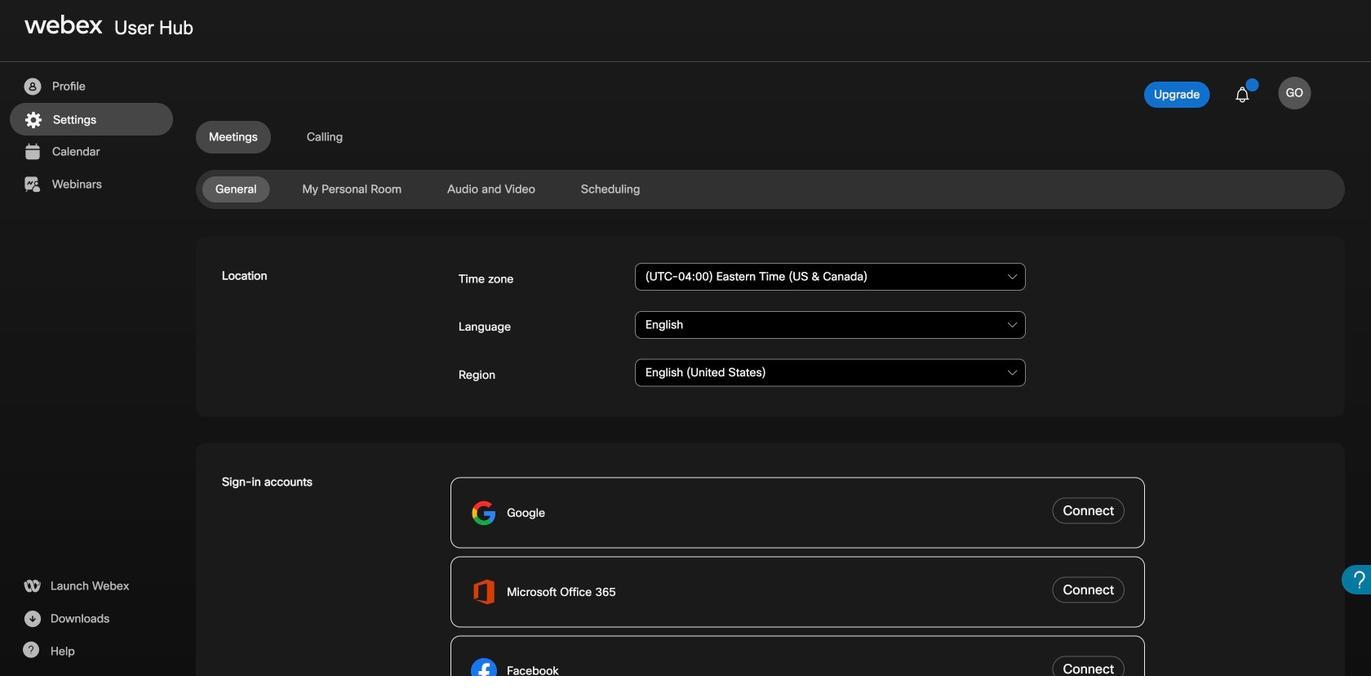 Task type: describe. For each thing, give the bounding box(es) containing it.
2 tab list from the top
[[196, 176, 1345, 202]]

mds meetings_filled image
[[22, 142, 42, 162]]

cisco webex image
[[24, 15, 103, 34]]

mds settings_filled image
[[23, 110, 43, 130]]

ng help active image
[[22, 642, 39, 658]]

mds webinar_filled image
[[22, 175, 42, 194]]



Task type: locate. For each thing, give the bounding box(es) containing it.
1 tab list from the top
[[196, 121, 1345, 153]]

mds people circle_filled image
[[22, 77, 42, 96]]

mds webex helix filled image
[[22, 576, 42, 596]]

0 vertical spatial tab list
[[196, 121, 1345, 153]]

mds content download_filled image
[[22, 609, 42, 629]]

tab list
[[196, 121, 1345, 153], [196, 176, 1345, 202]]

1 vertical spatial tab list
[[196, 176, 1345, 202]]

None text field
[[635, 263, 1026, 291]]



